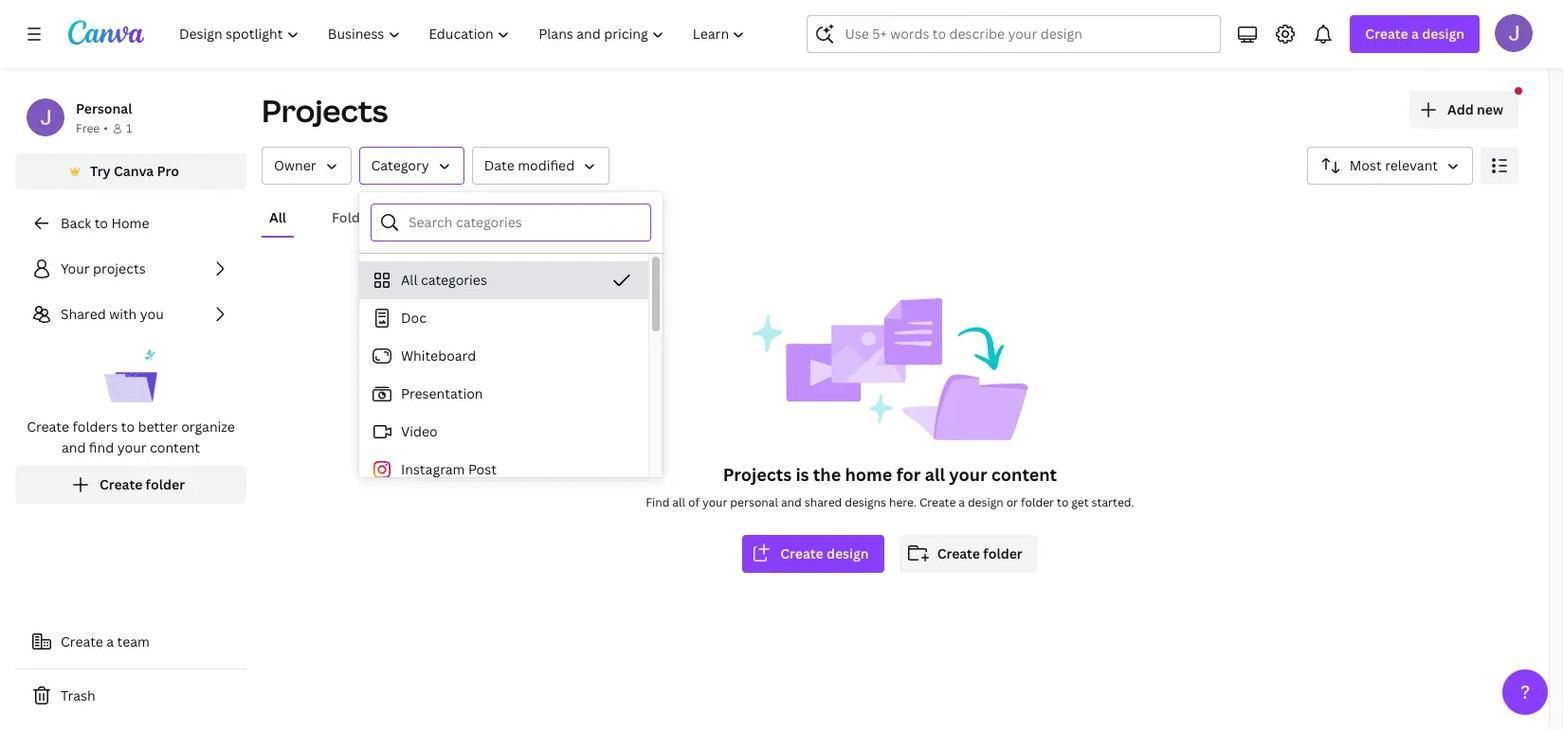 Task type: vqa. For each thing, say whether or not it's contained in the screenshot.
"Button"
no



Task type: locate. For each thing, give the bounding box(es) containing it.
1 horizontal spatial create folder
[[937, 545, 1023, 563]]

create inside projects is the home for all your content find all of your personal and shared designs here. create a design or folder to get started.
[[920, 495, 956, 511]]

create folders to better organize and find your content
[[27, 418, 235, 457]]

0 horizontal spatial projects
[[262, 90, 388, 131]]

try canva pro
[[90, 162, 179, 180]]

you
[[140, 305, 164, 323]]

all categories
[[401, 271, 487, 289]]

folder down the or
[[983, 545, 1023, 563]]

all inside button
[[401, 271, 418, 289]]

design
[[1422, 25, 1465, 43], [968, 495, 1004, 511], [827, 545, 869, 563]]

1 vertical spatial all
[[673, 495, 686, 511]]

all categories option
[[359, 262, 648, 300]]

try canva pro button
[[15, 154, 246, 190]]

1 vertical spatial projects
[[723, 464, 792, 486]]

1 horizontal spatial a
[[959, 495, 965, 511]]

projects inside projects is the home for all your content find all of your personal and shared designs here. create a design or folder to get started.
[[723, 464, 792, 486]]

to left get
[[1057, 495, 1069, 511]]

•
[[104, 120, 108, 137]]

0 vertical spatial create folder
[[99, 476, 185, 494]]

0 horizontal spatial create folder
[[99, 476, 185, 494]]

projects up owner button
[[262, 90, 388, 131]]

0 horizontal spatial content
[[150, 439, 200, 457]]

your right for
[[949, 464, 987, 486]]

1 vertical spatial to
[[121, 418, 135, 436]]

1 vertical spatial create folder
[[937, 545, 1023, 563]]

free
[[76, 120, 100, 137]]

owner
[[274, 156, 316, 174]]

create a design button
[[1350, 15, 1480, 53]]

a left team
[[106, 633, 114, 651]]

0 vertical spatial all
[[269, 209, 286, 227]]

1 horizontal spatial projects
[[723, 464, 792, 486]]

create folder button
[[15, 466, 246, 504], [899, 536, 1038, 574]]

personal
[[76, 100, 132, 118]]

0 vertical spatial and
[[62, 439, 86, 457]]

create folder
[[99, 476, 185, 494], [937, 545, 1023, 563]]

folder down better
[[146, 476, 185, 494]]

2 horizontal spatial to
[[1057, 495, 1069, 511]]

to right back
[[94, 214, 108, 232]]

0 vertical spatial all
[[925, 464, 945, 486]]

a inside dropdown button
[[1412, 25, 1419, 43]]

back to home
[[61, 214, 149, 232]]

doc button
[[359, 300, 648, 338]]

of
[[688, 495, 700, 511]]

2 vertical spatial a
[[106, 633, 114, 651]]

a up the add new dropdown button
[[1412, 25, 1419, 43]]

2 horizontal spatial design
[[1422, 25, 1465, 43]]

design inside projects is the home for all your content find all of your personal and shared designs here. create a design or folder to get started.
[[968, 495, 1004, 511]]

categories
[[421, 271, 487, 289]]

a inside button
[[106, 633, 114, 651]]

content inside projects is the home for all your content find all of your personal and shared designs here. create a design or folder to get started.
[[992, 464, 1057, 486]]

content up the or
[[992, 464, 1057, 486]]

your right the find
[[117, 439, 147, 457]]

1 vertical spatial and
[[781, 495, 802, 511]]

0 horizontal spatial a
[[106, 633, 114, 651]]

find
[[89, 439, 114, 457]]

0 vertical spatial a
[[1412, 25, 1419, 43]]

all up doc
[[401, 271, 418, 289]]

presentation
[[401, 385, 483, 403]]

create
[[1366, 25, 1409, 43], [27, 418, 69, 436], [99, 476, 142, 494], [920, 495, 956, 511], [780, 545, 823, 563], [937, 545, 980, 563], [61, 633, 103, 651]]

2 vertical spatial folder
[[983, 545, 1023, 563]]

folder right the or
[[1021, 495, 1054, 511]]

0 vertical spatial projects
[[262, 90, 388, 131]]

the
[[813, 464, 841, 486]]

1 horizontal spatial and
[[781, 495, 802, 511]]

2 vertical spatial to
[[1057, 495, 1069, 511]]

1 vertical spatial all
[[401, 271, 418, 289]]

all down owner
[[269, 209, 286, 227]]

organize
[[181, 418, 235, 436]]

projects for projects is the home for all your content find all of your personal and shared designs here. create a design or folder to get started.
[[723, 464, 792, 486]]

0 vertical spatial create folder button
[[15, 466, 246, 504]]

folder inside projects is the home for all your content find all of your personal and shared designs here. create a design or folder to get started.
[[1021, 495, 1054, 511]]

your right of
[[702, 495, 728, 511]]

projects up personal
[[723, 464, 792, 486]]

list box
[[359, 262, 648, 731]]

canva
[[114, 162, 154, 180]]

home
[[845, 464, 893, 486]]

1 horizontal spatial create folder button
[[899, 536, 1038, 574]]

modified
[[518, 156, 575, 174]]

create folder down create folders to better organize and find your content
[[99, 476, 185, 494]]

videos button
[[605, 200, 664, 236]]

add
[[1448, 100, 1474, 119]]

a
[[1412, 25, 1419, 43], [959, 495, 965, 511], [106, 633, 114, 651]]

to
[[94, 214, 108, 232], [121, 418, 135, 436], [1057, 495, 1069, 511]]

folder inside list
[[146, 476, 185, 494]]

1 vertical spatial design
[[968, 495, 1004, 511]]

all
[[269, 209, 286, 227], [401, 271, 418, 289]]

all for all
[[269, 209, 286, 227]]

2 horizontal spatial a
[[1412, 25, 1419, 43]]

projects
[[262, 90, 388, 131], [723, 464, 792, 486]]

1 horizontal spatial all
[[925, 464, 945, 486]]

create folder button down the or
[[899, 536, 1038, 574]]

Search categories search field
[[409, 205, 639, 241]]

Owner button
[[262, 147, 351, 185]]

all
[[925, 464, 945, 486], [673, 495, 686, 511]]

add new button
[[1410, 91, 1519, 129]]

trash
[[61, 687, 95, 705]]

design down designs
[[827, 545, 869, 563]]

Sort by button
[[1307, 147, 1473, 185]]

1 horizontal spatial your
[[702, 495, 728, 511]]

1
[[126, 120, 132, 137]]

1 vertical spatial content
[[992, 464, 1057, 486]]

all inside button
[[269, 209, 286, 227]]

instagram post button
[[359, 451, 648, 489]]

create folder down the or
[[937, 545, 1023, 563]]

all right for
[[925, 464, 945, 486]]

0 horizontal spatial your
[[117, 439, 147, 457]]

1 horizontal spatial all
[[401, 271, 418, 289]]

your
[[61, 260, 90, 278]]

0 vertical spatial your
[[117, 439, 147, 457]]

all left of
[[673, 495, 686, 511]]

1 horizontal spatial to
[[121, 418, 135, 436]]

Date modified button
[[472, 147, 610, 185]]

pro
[[157, 162, 179, 180]]

0 horizontal spatial design
[[827, 545, 869, 563]]

your
[[117, 439, 147, 457], [949, 464, 987, 486], [702, 495, 728, 511]]

0 vertical spatial content
[[150, 439, 200, 457]]

doc
[[401, 309, 427, 327]]

doc option
[[359, 300, 648, 338]]

your inside create folders to better organize and find your content
[[117, 439, 147, 457]]

and inside create folders to better organize and find your content
[[62, 439, 86, 457]]

and
[[62, 439, 86, 457], [781, 495, 802, 511]]

whiteboard
[[401, 347, 476, 365]]

your projects link
[[15, 250, 246, 288]]

create inside "button"
[[780, 545, 823, 563]]

design inside "button"
[[827, 545, 869, 563]]

content
[[150, 439, 200, 457], [992, 464, 1057, 486]]

1 horizontal spatial content
[[992, 464, 1057, 486]]

list
[[15, 250, 246, 504]]

0 vertical spatial folder
[[146, 476, 185, 494]]

2 vertical spatial design
[[827, 545, 869, 563]]

1 horizontal spatial design
[[968, 495, 1004, 511]]

shared
[[61, 305, 106, 323]]

1 vertical spatial your
[[949, 464, 987, 486]]

shared with you link
[[15, 296, 246, 334]]

to left better
[[121, 418, 135, 436]]

and left the find
[[62, 439, 86, 457]]

0 horizontal spatial all
[[673, 495, 686, 511]]

1 vertical spatial a
[[959, 495, 965, 511]]

content down better
[[150, 439, 200, 457]]

create a design
[[1366, 25, 1465, 43]]

to inside projects is the home for all your content find all of your personal and shared designs here. create a design or folder to get started.
[[1057, 495, 1069, 511]]

0 vertical spatial design
[[1422, 25, 1465, 43]]

list containing your projects
[[15, 250, 246, 504]]

design left the or
[[968, 495, 1004, 511]]

whiteboard option
[[359, 338, 648, 375]]

create folder button down the find
[[15, 466, 246, 504]]

None search field
[[807, 15, 1221, 53]]

0 horizontal spatial and
[[62, 439, 86, 457]]

1 vertical spatial create folder button
[[899, 536, 1038, 574]]

2 vertical spatial your
[[702, 495, 728, 511]]

and down is
[[781, 495, 802, 511]]

free •
[[76, 120, 108, 137]]

design left jacob simon image
[[1422, 25, 1465, 43]]

1 vertical spatial folder
[[1021, 495, 1054, 511]]

date modified
[[484, 156, 575, 174]]

0 horizontal spatial to
[[94, 214, 108, 232]]

a left the or
[[959, 495, 965, 511]]

folder
[[146, 476, 185, 494], [1021, 495, 1054, 511], [983, 545, 1023, 563]]

0 horizontal spatial all
[[269, 209, 286, 227]]

folders
[[72, 418, 118, 436]]



Task type: describe. For each thing, give the bounding box(es) containing it.
designs
[[426, 209, 476, 227]]

get
[[1072, 495, 1089, 511]]

back
[[61, 214, 91, 232]]

design inside dropdown button
[[1422, 25, 1465, 43]]

presentation button
[[359, 375, 648, 413]]

content inside create folders to better organize and find your content
[[150, 439, 200, 457]]

most relevant
[[1350, 156, 1438, 174]]

designs
[[845, 495, 886, 511]]

started.
[[1092, 495, 1135, 511]]

folders button
[[324, 200, 388, 236]]

post
[[468, 461, 497, 479]]

create inside create folders to better organize and find your content
[[27, 418, 69, 436]]

video button
[[359, 413, 648, 451]]

create inside dropdown button
[[1366, 25, 1409, 43]]

home
[[111, 214, 149, 232]]

or
[[1007, 495, 1018, 511]]

projects for projects
[[262, 90, 388, 131]]

instagram
[[401, 461, 465, 479]]

here.
[[889, 495, 917, 511]]

most
[[1350, 156, 1382, 174]]

create a team button
[[15, 624, 246, 662]]

add new
[[1448, 100, 1504, 119]]

projects is the home for all your content find all of your personal and shared designs here. create a design or folder to get started.
[[646, 464, 1135, 511]]

category
[[371, 156, 429, 174]]

all for all categories
[[401, 271, 418, 289]]

a for team
[[106, 633, 114, 651]]

2 horizontal spatial your
[[949, 464, 987, 486]]

presentation option
[[359, 375, 648, 413]]

video option
[[359, 413, 648, 451]]

videos
[[613, 209, 657, 227]]

is
[[796, 464, 809, 486]]

team
[[117, 633, 150, 651]]

designs button
[[418, 200, 484, 236]]

to inside create folders to better organize and find your content
[[121, 418, 135, 436]]

list box containing all categories
[[359, 262, 648, 731]]

all button
[[262, 200, 294, 236]]

create design
[[780, 545, 869, 563]]

shared with you
[[61, 305, 164, 323]]

instagram post
[[401, 461, 497, 479]]

Search search field
[[845, 16, 1184, 52]]

instagram post option
[[359, 451, 648, 489]]

create a team
[[61, 633, 150, 651]]

folders
[[332, 209, 380, 227]]

Category button
[[359, 147, 464, 185]]

top level navigation element
[[167, 15, 762, 53]]

for
[[897, 464, 921, 486]]

find
[[646, 495, 670, 511]]

date
[[484, 156, 515, 174]]

0 vertical spatial to
[[94, 214, 108, 232]]

a for design
[[1412, 25, 1419, 43]]

back to home link
[[15, 205, 246, 243]]

jacob simon image
[[1495, 14, 1533, 52]]

with
[[109, 305, 137, 323]]

try
[[90, 162, 111, 180]]

video
[[401, 423, 438, 441]]

create folder inside list
[[99, 476, 185, 494]]

create inside button
[[61, 633, 103, 651]]

whiteboard button
[[359, 338, 648, 375]]

new
[[1477, 100, 1504, 119]]

relevant
[[1385, 156, 1438, 174]]

0 horizontal spatial create folder button
[[15, 466, 246, 504]]

create design button
[[743, 536, 884, 574]]

a inside projects is the home for all your content find all of your personal and shared designs here. create a design or folder to get started.
[[959, 495, 965, 511]]

projects
[[93, 260, 146, 278]]

images button
[[514, 200, 575, 236]]

and inside projects is the home for all your content find all of your personal and shared designs here. create a design or folder to get started.
[[781, 495, 802, 511]]

images
[[522, 209, 567, 227]]

all categories button
[[359, 262, 648, 300]]

personal
[[730, 495, 778, 511]]

your projects
[[61, 260, 146, 278]]

better
[[138, 418, 178, 436]]

shared
[[805, 495, 842, 511]]

trash link
[[15, 678, 246, 716]]



